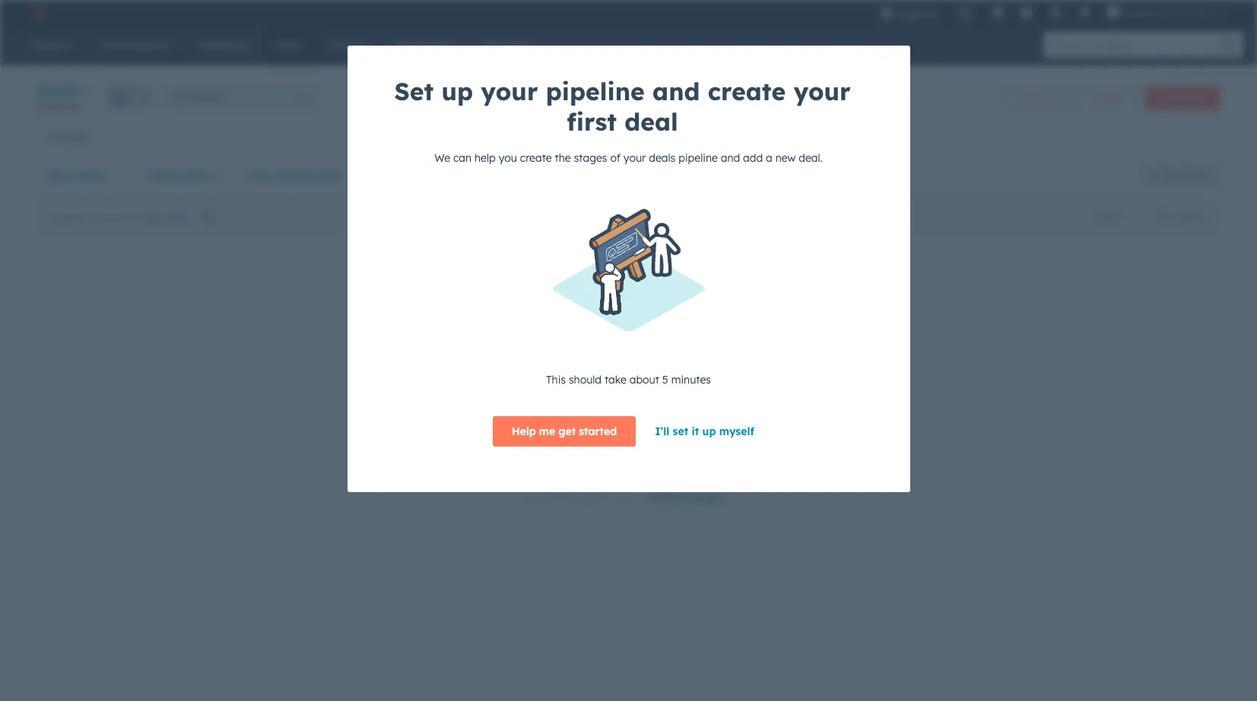 Task type: vqa. For each thing, say whether or not it's contained in the screenshot.
caret image
no



Task type: describe. For each thing, give the bounding box(es) containing it.
can inside the set up your pipeline and create your first deal dialog
[[453, 151, 472, 165]]

building
[[580, 274, 642, 293]]

me
[[539, 425, 555, 439]]

to inside create a deal to start building your winning sales process
[[519, 274, 534, 293]]

all for all pipelines
[[172, 91, 182, 102]]

studios
[[1173, 6, 1208, 18]]

the inside dialog
[[555, 151, 571, 165]]

deal.
[[799, 151, 823, 165]]

advanced filters (0) button
[[467, 160, 608, 191]]

myself
[[719, 425, 754, 439]]

advanced filters (0)
[[493, 169, 598, 183]]

set
[[673, 425, 688, 439]]

can inside so you can keep track of how much money you are making over time.
[[588, 399, 606, 413]]

marketplaces image
[[991, 7, 1005, 21]]

money
[[493, 418, 527, 431]]

all pipelines
[[172, 91, 223, 102]]

keep
[[609, 399, 634, 413]]

gets
[[585, 381, 607, 395]]

create deal button
[[1145, 86, 1221, 110]]

i'll
[[655, 425, 670, 439]]

edit
[[1152, 211, 1169, 222]]

of inside so you can keep track of how much money you are making over time.
[[665, 399, 675, 413]]

date for close date
[[413, 169, 437, 183]]

start
[[539, 274, 575, 293]]

a inside dialog
[[766, 151, 773, 165]]

save
[[1165, 170, 1186, 181]]

help me get started button
[[493, 417, 636, 447]]

deals inside the set up your pipeline and create your first deal dialog
[[649, 151, 676, 165]]

i'll set it up myself button
[[645, 417, 764, 447]]

your inside create a deal to start building your winning sales process
[[647, 274, 682, 293]]

first
[[567, 106, 617, 137]]

deals
[[37, 81, 79, 100]]

deal owner
[[46, 169, 107, 183]]

of inside the set up your pipeline and create your first deal dialog
[[610, 151, 621, 165]]

process
[[519, 293, 577, 312]]

deal inside set up your pipeline and create your first deal
[[625, 106, 678, 137]]

notifications image
[[1078, 7, 1092, 21]]

columns
[[1171, 211, 1207, 222]]

notifications button
[[1072, 0, 1098, 24]]

pipelines
[[185, 91, 223, 102]]

so
[[552, 399, 564, 413]]

1 vertical spatial and
[[721, 151, 740, 165]]

much
[[462, 418, 490, 431]]

with
[[581, 326, 602, 340]]

100 per page
[[648, 491, 720, 505]]

2
[[1211, 6, 1216, 18]]

all for all deals
[[49, 130, 61, 143]]

process.
[[573, 345, 614, 358]]

date inside last activity date popup button
[[318, 169, 342, 183]]

create for create a deal to start building your winning sales process
[[411, 274, 462, 293]]

your up money
[[495, 399, 519, 413]]

and inside set up your pipeline and create your first deal
[[653, 76, 700, 106]]

create a deal to start building your winning sales process
[[411, 274, 682, 312]]

2 horizontal spatial you
[[567, 399, 585, 413]]

on
[[478, 399, 492, 413]]

get
[[558, 425, 576, 439]]

progress
[[581, 363, 624, 376]]

help
[[475, 151, 496, 165]]

all for all views
[[861, 129, 875, 143]]

set up your pipeline and create your first deal dialog
[[347, 46, 910, 493]]

export button
[[1085, 207, 1133, 227]]

activity
[[274, 169, 315, 183]]

2 vertical spatial sales
[[523, 399, 549, 413]]

in
[[536, 345, 545, 358]]

hubspot link
[[18, 3, 57, 21]]

set up your pipeline and create your first deal
[[394, 76, 851, 137]]

create for create date
[[146, 169, 182, 183]]

create for create deal
[[1158, 92, 1187, 103]]

help
[[512, 425, 536, 439]]

export
[[1095, 211, 1123, 222]]

your down set up your pipeline and create your first deal on the top of the page
[[624, 151, 646, 165]]

Search name or description search field
[[40, 203, 225, 231]]

last activity date
[[248, 169, 342, 183]]

over
[[611, 418, 633, 431]]

0
[[37, 100, 42, 112]]

help button
[[1014, 0, 1040, 24]]

apoptosis
[[1124, 6, 1170, 18]]

import button
[[1080, 86, 1136, 110]]

import
[[1092, 92, 1123, 103]]

upgrade image
[[880, 7, 894, 21]]

view
[[1188, 170, 1208, 181]]

visualize
[[516, 363, 559, 376]]

we can help you create the stages of your deals pipeline and add a new deal.
[[434, 151, 823, 165]]

started
[[579, 425, 617, 439]]

owner
[[74, 169, 107, 183]]

we
[[434, 151, 450, 165]]

Search HubSpot search field
[[1043, 32, 1230, 58]]

all deals button
[[37, 121, 379, 151]]

are
[[551, 418, 568, 431]]

all deals
[[49, 130, 90, 143]]

100 per page button
[[639, 483, 740, 513]]

all pipelines button
[[165, 85, 317, 109]]

100
[[648, 491, 668, 505]]

page
[[692, 491, 720, 505]]

your right in
[[548, 345, 570, 358]]

group inside deals banner
[[108, 85, 156, 109]]

create inside set up your pipeline and create your first deal
[[708, 76, 786, 106]]

last
[[248, 169, 271, 183]]

next
[[581, 491, 606, 505]]



Task type: locate. For each thing, give the bounding box(es) containing it.
1 horizontal spatial you
[[530, 418, 548, 431]]

0 horizontal spatial deals
[[64, 130, 90, 143]]

1 vertical spatial the
[[659, 326, 675, 340]]

records
[[45, 100, 79, 112]]

0 horizontal spatial sales
[[439, 381, 464, 395]]

create up the real-
[[411, 274, 462, 293]]

close date button
[[372, 160, 458, 191]]

filters
[[549, 169, 580, 183]]

1 vertical spatial deals
[[649, 151, 676, 165]]

deal inside button
[[1189, 92, 1208, 103]]

1 vertical spatial create
[[520, 151, 552, 165]]

2 vertical spatial deal
[[481, 274, 514, 293]]

to inside with stages for the real-life milestones in your process. to visualize the progress of your sales and make sure nothing gets lost.
[[503, 363, 513, 376]]

pagination navigation
[[517, 488, 639, 508]]

1 vertical spatial to
[[503, 363, 513, 376]]

0 vertical spatial pipeline
[[546, 76, 645, 106]]

sales inside create a deal to start building your winning sales process
[[476, 293, 514, 312]]

should
[[569, 373, 602, 387]]

up inside button
[[702, 425, 716, 439]]

deals inside button
[[64, 130, 90, 143]]

to down milestones
[[503, 363, 513, 376]]

your up track
[[640, 363, 663, 376]]

1 horizontal spatial all
[[172, 91, 182, 102]]

actions
[[1017, 92, 1048, 103]]

2 vertical spatial you
[[530, 418, 548, 431]]

create up advanced filters (0) on the top
[[520, 151, 552, 165]]

calling icon button
[[953, 2, 978, 24]]

1 horizontal spatial create
[[708, 76, 786, 106]]

pipeline up we can help you create the stages of your deals pipeline and add a new deal. on the top of page
[[546, 76, 645, 106]]

this
[[546, 373, 566, 387]]

date for create date
[[185, 169, 209, 183]]

0 vertical spatial you
[[499, 151, 517, 165]]

date down we
[[413, 169, 437, 183]]

0 records
[[37, 100, 79, 112]]

0 vertical spatial sales
[[476, 293, 514, 312]]

date
[[185, 169, 209, 183], [318, 169, 342, 183], [413, 169, 437, 183]]

1 horizontal spatial and
[[653, 76, 700, 106]]

a up life
[[467, 274, 476, 293]]

1 vertical spatial can
[[588, 399, 606, 413]]

you up advanced
[[499, 151, 517, 165]]

the up the 'filters'
[[555, 151, 571, 165]]

all views link
[[851, 121, 917, 151]]

create deal
[[1158, 92, 1208, 103]]

pipeline inside set up your pipeline and create your first deal
[[546, 76, 645, 106]]

1 horizontal spatial up
[[702, 425, 716, 439]]

date inside create date popup button
[[185, 169, 209, 183]]

2 horizontal spatial of
[[665, 399, 675, 413]]

your up help
[[481, 76, 538, 106]]

of right take
[[627, 363, 638, 376]]

apoptosis studios 2
[[1124, 6, 1216, 18]]

to left start
[[519, 274, 534, 293]]

date right the activity
[[318, 169, 342, 183]]

1 horizontal spatial a
[[766, 151, 773, 165]]

of down the first
[[610, 151, 621, 165]]

so you can keep track of how much money you are making over time.
[[439, 399, 675, 431]]

0 horizontal spatial pipeline
[[546, 76, 645, 106]]

time.
[[636, 418, 661, 431]]

create inside create a deal to start building your winning sales process
[[411, 274, 462, 293]]

calling icon image
[[959, 8, 972, 21]]

per
[[671, 491, 689, 505]]

advanced
[[493, 169, 546, 183]]

nothing
[[544, 381, 582, 395]]

can
[[453, 151, 472, 165], [588, 399, 606, 413]]

0 horizontal spatial of
[[610, 151, 621, 165]]

0 horizontal spatial a
[[467, 274, 476, 293]]

create down the search hubspot search box at the top of page
[[1158, 92, 1187, 103]]

sure
[[520, 381, 541, 395]]

0 horizontal spatial up
[[441, 76, 473, 106]]

it
[[692, 425, 699, 439]]

1 horizontal spatial pipeline
[[679, 151, 718, 165]]

search image
[[1222, 38, 1236, 52]]

the up nothing
[[562, 363, 578, 376]]

with stages for the real-life milestones in your process. to visualize the progress of your sales and make sure nothing gets lost.
[[439, 326, 675, 395]]

set
[[394, 76, 434, 106]]

0 vertical spatial of
[[610, 151, 621, 165]]

deals button
[[37, 79, 93, 101]]

all down 0 records
[[49, 130, 61, 143]]

tara schultz image
[[1107, 5, 1121, 19]]

1 horizontal spatial to
[[519, 274, 534, 293]]

life
[[462, 345, 477, 358]]

0 vertical spatial to
[[519, 274, 534, 293]]

search button
[[1215, 32, 1243, 58]]

all
[[172, 91, 182, 102], [861, 129, 875, 143], [49, 130, 61, 143]]

save view
[[1165, 170, 1208, 181]]

0 vertical spatial and
[[653, 76, 700, 106]]

2 horizontal spatial deal
[[1189, 92, 1208, 103]]

deals
[[64, 130, 90, 143], [649, 151, 676, 165]]

to
[[519, 274, 534, 293], [503, 363, 513, 376]]

stages up (0)
[[574, 151, 607, 165]]

you inside dialog
[[499, 151, 517, 165]]

1 horizontal spatial deal
[[625, 106, 678, 137]]

sales
[[476, 293, 514, 312], [439, 381, 464, 395], [523, 399, 549, 413]]

a right add at the right
[[766, 151, 773, 165]]

0 vertical spatial create
[[708, 76, 786, 106]]

deals down records
[[64, 130, 90, 143]]

0 horizontal spatial date
[[185, 169, 209, 183]]

2 vertical spatial and
[[467, 381, 486, 395]]

menu
[[871, 0, 1239, 30]]

1 vertical spatial pipeline
[[679, 151, 718, 165]]

sales up milestones
[[476, 293, 514, 312]]

1 horizontal spatial create
[[411, 274, 462, 293]]

create
[[1158, 92, 1187, 103], [146, 169, 182, 183], [411, 274, 462, 293]]

report
[[439, 399, 475, 413]]

sales up report
[[439, 381, 464, 395]]

create up 'search name or description' search field
[[146, 169, 182, 183]]

(0)
[[583, 169, 598, 183]]

take
[[605, 373, 627, 387]]

you left the are
[[530, 418, 548, 431]]

stages inside with stages for the real-life milestones in your process. to visualize the progress of your sales and make sure nothing gets lost.
[[605, 326, 638, 340]]

0 horizontal spatial deal
[[481, 274, 514, 293]]

1 horizontal spatial sales
[[476, 293, 514, 312]]

0 horizontal spatial create
[[520, 151, 552, 165]]

next button
[[575, 488, 639, 508]]

stages
[[574, 151, 607, 165], [605, 326, 638, 340]]

1 vertical spatial you
[[567, 399, 585, 413]]

0 vertical spatial up
[[441, 76, 473, 106]]

close date
[[381, 169, 437, 183]]

minutes
[[671, 373, 711, 387]]

winning
[[411, 293, 472, 312]]

1 horizontal spatial can
[[588, 399, 606, 413]]

up inside set up your pipeline and create your first deal
[[441, 76, 473, 106]]

up right it
[[702, 425, 716, 439]]

settings link
[[1040, 0, 1072, 24]]

0 vertical spatial stages
[[574, 151, 607, 165]]

0 vertical spatial deals
[[64, 130, 90, 143]]

0 vertical spatial deal
[[1189, 92, 1208, 103]]

2 horizontal spatial date
[[413, 169, 437, 183]]

of inside with stages for the real-life milestones in your process. to visualize the progress of your sales and make sure nothing gets lost.
[[627, 363, 638, 376]]

group
[[108, 85, 156, 109]]

0 horizontal spatial all
[[49, 130, 61, 143]]

stages inside the set up your pipeline and create your first deal dialog
[[574, 151, 607, 165]]

2 horizontal spatial sales
[[523, 399, 549, 413]]

make
[[489, 381, 517, 395]]

0 horizontal spatial to
[[503, 363, 513, 376]]

help image
[[1020, 7, 1034, 21]]

deal inside create a deal to start building your winning sales process
[[481, 274, 514, 293]]

1 vertical spatial stages
[[605, 326, 638, 340]]

track
[[637, 399, 662, 413]]

date down all deals button
[[185, 169, 209, 183]]

deal
[[46, 169, 71, 183]]

your up for
[[647, 274, 682, 293]]

real-
[[439, 345, 462, 358]]

2 horizontal spatial all
[[861, 129, 875, 143]]

deals banner
[[37, 79, 1221, 121]]

stages left for
[[605, 326, 638, 340]]

milestones
[[480, 345, 533, 358]]

hubspot image
[[27, 3, 46, 21]]

your up deal.
[[794, 76, 851, 106]]

of right track
[[665, 399, 675, 413]]

and inside with stages for the real-life milestones in your process. to visualize the progress of your sales and make sure nothing gets lost.
[[467, 381, 486, 395]]

the
[[555, 151, 571, 165], [659, 326, 675, 340], [562, 363, 578, 376]]

0 vertical spatial can
[[453, 151, 472, 165]]

all inside button
[[49, 130, 61, 143]]

of
[[610, 151, 621, 165], [627, 363, 638, 376], [665, 399, 675, 413]]

1 vertical spatial sales
[[439, 381, 464, 395]]

all left views
[[861, 129, 875, 143]]

create inside button
[[1158, 92, 1187, 103]]

sales down sure
[[523, 399, 549, 413]]

menu containing apoptosis studios 2
[[871, 0, 1239, 30]]

1 horizontal spatial deals
[[649, 151, 676, 165]]

2 vertical spatial create
[[411, 274, 462, 293]]

create inside popup button
[[146, 169, 182, 183]]

0 horizontal spatial can
[[453, 151, 472, 165]]

2 vertical spatial of
[[665, 399, 675, 413]]

last activity date button
[[238, 160, 362, 191]]

up right the set
[[441, 76, 473, 106]]

1 vertical spatial of
[[627, 363, 638, 376]]

date inside close date popup button
[[413, 169, 437, 183]]

about
[[630, 373, 659, 387]]

3 date from the left
[[413, 169, 437, 183]]

create up add at the right
[[708, 76, 786, 106]]

up
[[441, 76, 473, 106], [702, 425, 716, 439]]

can right we
[[453, 151, 472, 165]]

deals down set up your pipeline and create your first deal on the top of the page
[[649, 151, 676, 165]]

0 horizontal spatial you
[[499, 151, 517, 165]]

new
[[776, 151, 796, 165]]

you
[[499, 151, 517, 165], [567, 399, 585, 413], [530, 418, 548, 431]]

0 vertical spatial a
[[766, 151, 773, 165]]

all inside popup button
[[172, 91, 182, 102]]

views
[[878, 129, 908, 143]]

report on your sales
[[439, 399, 549, 413]]

save view button
[[1138, 164, 1221, 188]]

1 vertical spatial a
[[467, 274, 476, 293]]

0 vertical spatial create
[[1158, 92, 1187, 103]]

1 horizontal spatial date
[[318, 169, 342, 183]]

2 horizontal spatial and
[[721, 151, 740, 165]]

0 horizontal spatial create
[[146, 169, 182, 183]]

2 vertical spatial the
[[562, 363, 578, 376]]

0 horizontal spatial and
[[467, 381, 486, 395]]

1 horizontal spatial of
[[627, 363, 638, 376]]

pipeline
[[546, 76, 645, 106], [679, 151, 718, 165]]

5
[[662, 373, 668, 387]]

edit columns button
[[1142, 207, 1217, 227]]

sales inside with stages for the real-life milestones in your process. to visualize the progress of your sales and make sure nothing gets lost.
[[439, 381, 464, 395]]

a inside create a deal to start building your winning sales process
[[467, 274, 476, 293]]

pipeline left add at the right
[[679, 151, 718, 165]]

all left the pipelines
[[172, 91, 182, 102]]

1 vertical spatial deal
[[625, 106, 678, 137]]

0 vertical spatial the
[[555, 151, 571, 165]]

settings image
[[1049, 7, 1063, 21]]

can down the gets
[[588, 399, 606, 413]]

lost.
[[610, 381, 630, 395]]

1 date from the left
[[185, 169, 209, 183]]

you right the so
[[567, 399, 585, 413]]

all views
[[861, 129, 908, 143]]

create date
[[146, 169, 209, 183]]

2 date from the left
[[318, 169, 342, 183]]

marketplaces button
[[982, 0, 1014, 24]]

1 vertical spatial create
[[146, 169, 182, 183]]

the right for
[[659, 326, 675, 340]]

2 horizontal spatial create
[[1158, 92, 1187, 103]]

edit columns
[[1152, 211, 1207, 222]]

deal
[[1189, 92, 1208, 103], [625, 106, 678, 137], [481, 274, 514, 293]]

1 vertical spatial up
[[702, 425, 716, 439]]



